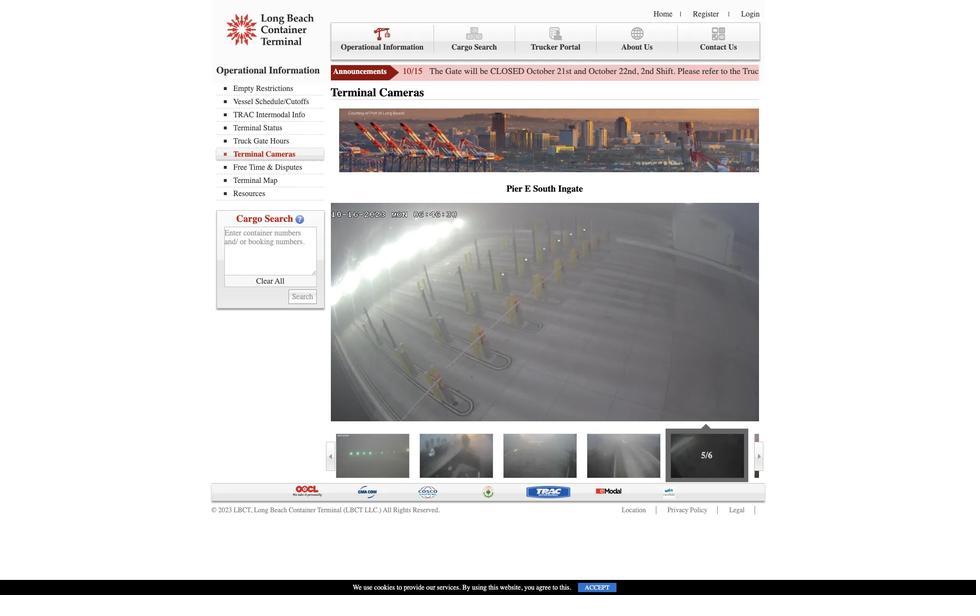 Task type: locate. For each thing, give the bounding box(es) containing it.
for right details
[[924, 66, 934, 76]]

trucker portal link
[[515, 25, 597, 53]]

0 horizontal spatial operational information
[[216, 65, 320, 76]]

search inside "link"
[[474, 43, 497, 52]]

0 horizontal spatial information
[[269, 65, 320, 76]]

beach
[[270, 506, 287, 514]]

cargo down resources
[[236, 213, 262, 224]]

0 vertical spatial operational information
[[341, 43, 424, 52]]

| left login link
[[728, 10, 730, 18]]

1 horizontal spatial operational
[[341, 43, 381, 52]]

0 horizontal spatial cargo search
[[236, 213, 293, 224]]

1 horizontal spatial menu bar
[[331, 22, 760, 60]]

to left provide
[[397, 584, 402, 592]]

free
[[233, 163, 247, 172]]

cargo search down resources link at the top
[[236, 213, 293, 224]]

gate down status
[[254, 137, 268, 146]]

menu bar containing operational information
[[331, 22, 760, 60]]

1 horizontal spatial for
[[924, 66, 934, 76]]

1 horizontal spatial cargo search
[[452, 43, 497, 52]]

hours down terminal status link
[[270, 137, 289, 146]]

hours left web
[[784, 66, 806, 76]]

1 horizontal spatial gate
[[445, 66, 462, 76]]

trac
[[233, 110, 254, 119]]

refer
[[702, 66, 719, 76]]

clear all
[[256, 277, 285, 285]]

about
[[622, 43, 642, 52]]

us right the about
[[644, 43, 653, 52]]

10/15
[[403, 66, 423, 76]]

0 horizontal spatial the
[[730, 66, 741, 76]]

1 vertical spatial cameras
[[266, 150, 296, 159]]

1 vertical spatial cargo
[[236, 213, 262, 224]]

to right 'refer'
[[721, 66, 728, 76]]

free time & disputes link
[[224, 163, 323, 172]]

menu bar
[[331, 22, 760, 60], [216, 83, 328, 201]]

clear all button
[[224, 275, 317, 287]]

22nd,
[[619, 66, 639, 76]]

the left week.
[[936, 66, 947, 76]]

be
[[480, 66, 488, 76]]

contact us link
[[678, 25, 760, 53]]

1 horizontal spatial cargo
[[452, 43, 472, 52]]

rights
[[393, 506, 411, 514]]

cameras inside empty restrictions vessel schedule/cutoffs trac intermodal info terminal status truck gate hours terminal cameras free time & disputes terminal map resources
[[266, 150, 296, 159]]

all right clear
[[275, 277, 285, 285]]

0 vertical spatial information
[[383, 43, 424, 52]]

policy
[[690, 506, 708, 514]]

0 vertical spatial search
[[474, 43, 497, 52]]

contact
[[700, 43, 727, 52]]

terminal cameras link
[[224, 150, 323, 159]]

restrictions
[[256, 84, 293, 93]]

1 horizontal spatial operational information
[[341, 43, 424, 52]]

1 horizontal spatial october
[[589, 66, 617, 76]]

register link
[[693, 10, 719, 18]]

privacy
[[668, 506, 689, 514]]

1 horizontal spatial information
[[383, 43, 424, 52]]

0 horizontal spatial all
[[275, 277, 285, 285]]

terminal cameras
[[331, 86, 424, 99]]

0 vertical spatial menu bar
[[331, 22, 760, 60]]

truck right 'refer'
[[743, 66, 764, 76]]

menu bar containing empty restrictions
[[216, 83, 328, 201]]

2 horizontal spatial gate
[[766, 66, 782, 76]]

trucker
[[531, 43, 558, 52]]

2nd
[[641, 66, 654, 76]]

0 horizontal spatial menu bar
[[216, 83, 328, 201]]

1 vertical spatial hours
[[270, 137, 289, 146]]

1 vertical spatial truck
[[233, 137, 252, 146]]

1 horizontal spatial cameras
[[379, 86, 424, 99]]

for
[[844, 66, 854, 76], [924, 66, 934, 76]]

all
[[275, 277, 285, 285], [383, 506, 392, 514]]

provide
[[404, 584, 425, 592]]

2 october from the left
[[589, 66, 617, 76]]

operational information up announcements
[[341, 43, 424, 52]]

2 us from the left
[[729, 43, 737, 52]]

0 horizontal spatial operational
[[216, 65, 267, 76]]

terminal status link
[[224, 124, 323, 132]]

operational information up empty restrictions link
[[216, 65, 320, 76]]

0 horizontal spatial october
[[527, 66, 555, 76]]

0 horizontal spatial |
[[680, 10, 682, 18]]

us right the contact
[[729, 43, 737, 52]]

disputes
[[275, 163, 302, 172]]

0 horizontal spatial cargo
[[236, 213, 262, 224]]

the right 'refer'
[[730, 66, 741, 76]]

1 horizontal spatial hours
[[784, 66, 806, 76]]

0 horizontal spatial truck
[[233, 137, 252, 146]]

0 vertical spatial truck
[[743, 66, 764, 76]]

cameras up free time & disputes link
[[266, 150, 296, 159]]

long
[[254, 506, 268, 514]]

please
[[678, 66, 700, 76]]

october
[[527, 66, 555, 76], [589, 66, 617, 76]]

1 horizontal spatial the
[[936, 66, 947, 76]]

week.
[[949, 66, 970, 76]]

cargo inside "link"
[[452, 43, 472, 52]]

0 horizontal spatial us
[[644, 43, 653, 52]]

about us
[[622, 43, 653, 52]]

information up 10/15
[[383, 43, 424, 52]]

truck gate hours link
[[224, 137, 323, 146]]

information up restrictions
[[269, 65, 320, 76]]

gate
[[445, 66, 462, 76], [766, 66, 782, 76], [254, 137, 268, 146]]

2 for from the left
[[924, 66, 934, 76]]

1 horizontal spatial search
[[474, 43, 497, 52]]

operational information
[[341, 43, 424, 52], [216, 65, 320, 76]]

1 horizontal spatial truck
[[743, 66, 764, 76]]

operational up empty on the top left of the page
[[216, 65, 267, 76]]

october left 21st
[[527, 66, 555, 76]]

1 horizontal spatial |
[[728, 10, 730, 18]]

we
[[353, 584, 362, 592]]

us
[[644, 43, 653, 52], [729, 43, 737, 52]]

cargo search up the will
[[452, 43, 497, 52]]

cameras
[[379, 86, 424, 99], [266, 150, 296, 159]]

resources link
[[224, 189, 323, 198]]

all right llc.)
[[383, 506, 392, 514]]

1 us from the left
[[644, 43, 653, 52]]

october right 'and'
[[589, 66, 617, 76]]

all inside clear all button
[[275, 277, 285, 285]]

5/6
[[701, 450, 713, 461]]

0 vertical spatial operational
[[341, 43, 381, 52]]

2 horizontal spatial to
[[721, 66, 728, 76]]

0 horizontal spatial gate
[[254, 137, 268, 146]]

vessel
[[233, 97, 253, 106]]

None submit
[[289, 290, 317, 304]]

operational inside menu bar
[[341, 43, 381, 52]]

0 horizontal spatial hours
[[270, 137, 289, 146]]

1 horizontal spatial us
[[729, 43, 737, 52]]

for right the page on the top right
[[844, 66, 854, 76]]

cargo up the will
[[452, 43, 472, 52]]

0 horizontal spatial for
[[844, 66, 854, 76]]

operational up announcements
[[341, 43, 381, 52]]

gate left web
[[766, 66, 782, 76]]

| right the home link
[[680, 10, 682, 18]]

cameras down 10/15
[[379, 86, 424, 99]]

gate right "the"
[[445, 66, 462, 76]]

to left this.
[[553, 584, 558, 592]]

pier
[[507, 183, 523, 194]]

to
[[721, 66, 728, 76], [397, 584, 402, 592], [553, 584, 558, 592]]

Enter container numbers and/ or booking numbers.  text field
[[224, 227, 317, 275]]

1 vertical spatial cargo search
[[236, 213, 293, 224]]

terminal up resources
[[233, 176, 261, 185]]

login link
[[741, 10, 760, 18]]

login
[[741, 10, 760, 18]]

search down resources link at the top
[[265, 213, 293, 224]]

hours
[[784, 66, 806, 76], [270, 137, 289, 146]]

0 vertical spatial all
[[275, 277, 285, 285]]

1 vertical spatial search
[[265, 213, 293, 224]]

2 | from the left
[[728, 10, 730, 18]]

operational
[[341, 43, 381, 52], [216, 65, 267, 76]]

|
[[680, 10, 682, 18], [728, 10, 730, 18]]

truck inside empty restrictions vessel schedule/cutoffs trac intermodal info terminal status truck gate hours terminal cameras free time & disputes terminal map resources
[[233, 137, 252, 146]]

home link
[[654, 10, 673, 18]]

truck down trac
[[233, 137, 252, 146]]

(lbct
[[343, 506, 363, 514]]

privacy policy link
[[668, 506, 708, 514]]

0 vertical spatial cargo
[[452, 43, 472, 52]]

0 vertical spatial cameras
[[379, 86, 424, 99]]

search up be
[[474, 43, 497, 52]]

1 vertical spatial all
[[383, 506, 392, 514]]

cargo search
[[452, 43, 497, 52], [236, 213, 293, 224]]

gate inside empty restrictions vessel schedule/cutoffs trac intermodal info terminal status truck gate hours terminal cameras free time & disputes terminal map resources
[[254, 137, 268, 146]]

© 2023 lbct, long beach container terminal (lbct llc.) all rights reserved.
[[211, 506, 440, 514]]

portal
[[560, 43, 581, 52]]

1 vertical spatial menu bar
[[216, 83, 328, 201]]

resources
[[233, 189, 265, 198]]

use
[[364, 584, 373, 592]]

0 horizontal spatial cameras
[[266, 150, 296, 159]]

0 vertical spatial hours
[[784, 66, 806, 76]]

0 vertical spatial cargo search
[[452, 43, 497, 52]]

location link
[[622, 506, 646, 514]]



Task type: describe. For each thing, give the bounding box(es) containing it.
llc.)
[[365, 506, 382, 514]]

website,
[[500, 584, 523, 592]]

21st
[[557, 66, 572, 76]]

page
[[825, 66, 841, 76]]

contact us
[[700, 43, 737, 52]]

info
[[292, 110, 305, 119]]

by
[[463, 584, 470, 592]]

terminal down announcements
[[331, 86, 376, 99]]

us for about us
[[644, 43, 653, 52]]

we use cookies to provide our services. by using this website, you agree to this.
[[353, 584, 571, 592]]

1 vertical spatial operational
[[216, 65, 267, 76]]

container
[[289, 506, 316, 514]]

this
[[489, 584, 498, 592]]

terminal up "free"
[[233, 150, 264, 159]]

ingate
[[558, 183, 583, 194]]

the
[[430, 66, 443, 76]]

further
[[856, 66, 880, 76]]

gate
[[882, 66, 897, 76]]

trucker portal
[[531, 43, 581, 52]]

shift.
[[656, 66, 676, 76]]

using
[[472, 584, 487, 592]]

1 horizontal spatial to
[[553, 584, 558, 592]]

map
[[263, 176, 278, 185]]

2023
[[218, 506, 232, 514]]

clear
[[256, 277, 273, 285]]

1 | from the left
[[680, 10, 682, 18]]

details
[[899, 66, 922, 76]]

you
[[524, 584, 535, 592]]

announcements
[[333, 67, 387, 76]]

south
[[533, 183, 556, 194]]

cookies
[[374, 584, 395, 592]]

status
[[263, 124, 282, 132]]

cargo search inside "link"
[[452, 43, 497, 52]]

pier e south ingate
[[507, 183, 583, 194]]

empty restrictions link
[[224, 84, 323, 93]]

reserved.
[[413, 506, 440, 514]]

empty restrictions vessel schedule/cutoffs trac intermodal info terminal status truck gate hours terminal cameras free time & disputes terminal map resources
[[233, 84, 309, 198]]

empty
[[233, 84, 254, 93]]

legal link
[[729, 506, 745, 514]]

trac intermodal info link
[[224, 110, 323, 119]]

terminal map link
[[224, 176, 323, 185]]

privacy policy
[[668, 506, 708, 514]]

1 vertical spatial information
[[269, 65, 320, 76]]

1 vertical spatial operational information
[[216, 65, 320, 76]]

terminal left (lbct
[[317, 506, 342, 514]]

10/15 the gate will be closed october 21st and october 22nd, 2nd shift. please refer to the truck gate hours web page for further gate details for the week.
[[403, 66, 970, 76]]

legal
[[729, 506, 745, 514]]

and
[[574, 66, 587, 76]]

this.
[[560, 584, 571, 592]]

us for contact us
[[729, 43, 737, 52]]

accept
[[585, 584, 610, 591]]

0 horizontal spatial to
[[397, 584, 402, 592]]

closed
[[490, 66, 525, 76]]

information inside menu bar
[[383, 43, 424, 52]]

web
[[808, 66, 823, 76]]

lbct,
[[234, 506, 252, 514]]

intermodal
[[256, 110, 290, 119]]

1 for from the left
[[844, 66, 854, 76]]

cargo search link
[[434, 25, 515, 53]]

accept button
[[578, 583, 617, 592]]

hours inside empty restrictions vessel schedule/cutoffs trac intermodal info terminal status truck gate hours terminal cameras free time & disputes terminal map resources
[[270, 137, 289, 146]]

services.
[[437, 584, 461, 592]]

agree
[[536, 584, 551, 592]]

1 horizontal spatial all
[[383, 506, 392, 514]]

time
[[249, 163, 265, 172]]

schedule/cutoffs
[[255, 97, 309, 106]]

home
[[654, 10, 673, 18]]

e
[[525, 183, 531, 194]]

©
[[211, 506, 217, 514]]

1 the from the left
[[730, 66, 741, 76]]

0 horizontal spatial search
[[265, 213, 293, 224]]

location
[[622, 506, 646, 514]]

2 the from the left
[[936, 66, 947, 76]]

register
[[693, 10, 719, 18]]

operational information inside menu bar
[[341, 43, 424, 52]]

vessel schedule/cutoffs link
[[224, 97, 323, 106]]

&
[[267, 163, 273, 172]]

terminal down trac
[[233, 124, 261, 132]]

about us link
[[597, 25, 678, 53]]

operational information link
[[331, 25, 434, 53]]

1 october from the left
[[527, 66, 555, 76]]



